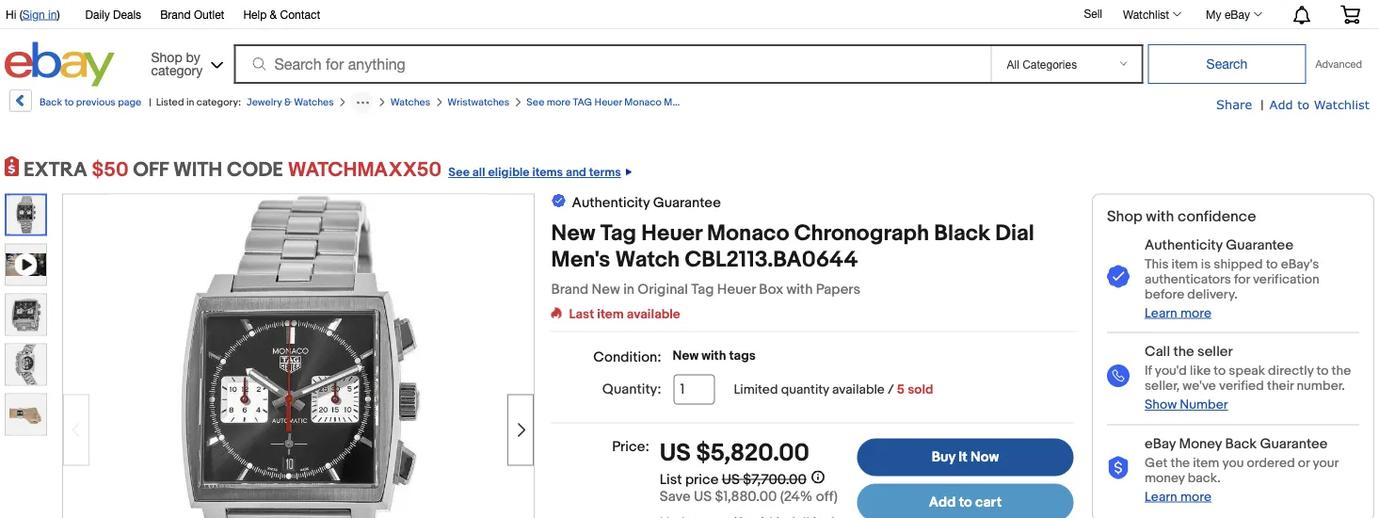 Task type: describe. For each thing, give the bounding box(es) containing it.
call the seller if you'd like to speak directly to the seller, we've verified their number. show number
[[1145, 343, 1352, 413]]

quantity:
[[602, 381, 662, 398]]

authenticity for authenticity guarantee
[[572, 194, 650, 211]]

brand outlet
[[160, 8, 225, 21]]

money
[[1180, 435, 1223, 452]]

in inside 'account' navigation
[[48, 8, 57, 21]]

or
[[1299, 455, 1310, 471]]

0 vertical spatial the
[[1174, 343, 1195, 360]]

available for item
[[627, 307, 681, 323]]

brand inside new tag heuer monaco chronograph black dial men's watch cbl2113.ba0644 brand new in original tag heuer box with papers
[[552, 281, 589, 298]]

2 horizontal spatial us
[[722, 471, 740, 488]]

advanced link
[[1307, 45, 1372, 83]]

2 horizontal spatial heuer
[[718, 281, 756, 298]]

off)
[[816, 488, 838, 505]]

shop by category button
[[143, 42, 227, 82]]

show number button
[[1145, 397, 1229, 413]]

seller,
[[1145, 378, 1180, 394]]

wristwatches link
[[448, 96, 510, 108]]

deals
[[113, 8, 141, 21]]

sell
[[1084, 7, 1103, 20]]

guarantee for authenticity guarantee
[[653, 194, 721, 211]]

| inside the share | add to watchlist
[[1261, 97, 1265, 113]]

shop with confidence
[[1108, 208, 1257, 226]]

limited
[[734, 381, 778, 397]]

hi ( sign in )
[[6, 8, 60, 21]]

text__icon image
[[552, 192, 567, 211]]

delivery.
[[1188, 286, 1238, 302]]

shop by category banner
[[0, 0, 1375, 91]]

0 vertical spatial black
[[693, 96, 719, 108]]

to inside the share | add to watchlist
[[1298, 97, 1310, 111]]

ebay's
[[1282, 256, 1320, 272]]

ordered
[[1248, 455, 1296, 471]]

number
[[1180, 397, 1229, 413]]

and
[[566, 165, 587, 180]]

item inside authenticity guarantee this item is shipped to ebay's authenticators for verification before delivery. learn more
[[1172, 256, 1199, 272]]

all
[[473, 165, 486, 180]]

0 horizontal spatial |
[[149, 96, 151, 108]]

cart
[[976, 494, 1002, 511]]

0 vertical spatial more
[[547, 96, 571, 108]]

1 horizontal spatial watch
[[721, 96, 750, 108]]

list price us $7,700.00
[[660, 471, 807, 488]]

your
[[1313, 455, 1339, 471]]

shop for shop by category
[[151, 49, 182, 65]]

seller
[[1198, 343, 1234, 360]]

/
[[888, 381, 895, 397]]

add to cart
[[929, 494, 1002, 511]]

daily deals link
[[85, 5, 141, 25]]

Search for anything text field
[[237, 46, 988, 82]]

$1,880.00
[[715, 488, 777, 505]]

you
[[1223, 455, 1245, 471]]

to left previous
[[64, 96, 74, 108]]

like
[[1191, 363, 1211, 379]]

box
[[759, 281, 784, 298]]

none submit inside shop by category 'banner'
[[1149, 44, 1307, 84]]

speak
[[1229, 363, 1266, 379]]

to right like at the right
[[1214, 363, 1227, 379]]

1 vertical spatial heuer
[[642, 220, 702, 247]]

learn more link for back
[[1145, 489, 1212, 505]]

price:
[[613, 438, 650, 455]]

outlet
[[194, 8, 225, 21]]

& for help
[[270, 8, 277, 21]]

0 vertical spatial heuer
[[595, 96, 622, 108]]

papers
[[816, 281, 861, 298]]

share button
[[1217, 96, 1253, 113]]

sign
[[22, 8, 45, 21]]

add inside 'link'
[[929, 494, 956, 511]]

verification
[[1254, 271, 1320, 287]]

item inside the 'ebay money back guarantee get the item you ordered or your money back. learn more'
[[1194, 455, 1220, 471]]

price
[[686, 471, 719, 488]]

buy
[[932, 449, 956, 466]]

with for confidence
[[1147, 208, 1175, 226]]

cbl2113.b...
[[758, 96, 811, 108]]

see more tag heuer monaco men's black watch - cbl2113.b...
[[527, 96, 811, 108]]

available for quantity
[[833, 381, 885, 397]]

us $5,820.00
[[660, 438, 810, 468]]

ebay inside 'account' navigation
[[1225, 8, 1251, 21]]

verified
[[1220, 378, 1265, 394]]

we've
[[1183, 378, 1217, 394]]

extra $50 off with code watchmaxx50
[[24, 158, 442, 182]]

to inside 'link'
[[959, 494, 973, 511]]

listed
[[156, 96, 184, 108]]

get
[[1145, 455, 1168, 471]]

number.
[[1297, 378, 1346, 394]]

0 horizontal spatial us
[[660, 438, 691, 468]]

see all eligible items and terms
[[449, 165, 621, 180]]

sold
[[908, 381, 934, 397]]

authenticity guarantee this item is shipped to ebay's authenticators for verification before delivery. learn more
[[1145, 236, 1320, 321]]

if
[[1145, 363, 1153, 379]]

0 horizontal spatial tag
[[601, 220, 637, 247]]

see for see more tag heuer monaco men's black watch - cbl2113.b...
[[527, 96, 545, 108]]

my ebay link
[[1196, 3, 1272, 25]]

new tag heuer monaco chronograph black dial men's watch cbl2113.ba0644 brand new in original tag heuer box with papers
[[552, 220, 1035, 298]]

your shopping cart image
[[1340, 5, 1362, 24]]

with for tags
[[702, 348, 727, 364]]

0 vertical spatial men's
[[664, 96, 691, 108]]

my
[[1207, 8, 1222, 21]]

list
[[660, 471, 682, 488]]

watchlist link
[[1113, 3, 1191, 25]]

it
[[959, 449, 968, 466]]

dial
[[996, 220, 1035, 247]]

1 horizontal spatial us
[[694, 488, 712, 505]]

0 vertical spatial back
[[40, 96, 62, 108]]

| listed in category:
[[149, 96, 241, 108]]

back to previous page link
[[8, 89, 141, 119]]

monaco inside new tag heuer monaco chronograph black dial men's watch cbl2113.ba0644 brand new in original tag heuer box with papers
[[707, 220, 790, 247]]

share | add to watchlist
[[1217, 97, 1370, 113]]

more for authenticity
[[1181, 305, 1212, 321]]

picture 4 of 4 image
[[6, 394, 46, 435]]

video 1 of 1 image
[[6, 244, 46, 285]]



Task type: vqa. For each thing, say whether or not it's contained in the screenshot.
Picture 2 of 4
yes



Task type: locate. For each thing, give the bounding box(es) containing it.
by
[[186, 49, 200, 65]]

with right box
[[787, 281, 813, 298]]

2 horizontal spatial with
[[1147, 208, 1175, 226]]

watchlist inside the share | add to watchlist
[[1315, 97, 1370, 111]]

1 vertical spatial in
[[186, 96, 194, 108]]

shop for shop with confidence
[[1108, 208, 1143, 226]]

for
[[1235, 271, 1251, 287]]

2 horizontal spatial in
[[624, 281, 635, 298]]

0 horizontal spatial monaco
[[625, 96, 662, 108]]

1 vertical spatial add
[[929, 494, 956, 511]]

limited quantity available / 5 sold
[[734, 381, 934, 397]]

1 vertical spatial item
[[597, 307, 624, 323]]

0 vertical spatial with
[[1147, 208, 1175, 226]]

learn more link down money
[[1145, 489, 1212, 505]]

more left tag on the left top of page
[[547, 96, 571, 108]]

men's inside new tag heuer monaco chronograph black dial men's watch cbl2113.ba0644 brand new in original tag heuer box with papers
[[552, 247, 611, 274]]

1 vertical spatial more
[[1181, 305, 1212, 321]]

brand outlet link
[[160, 5, 225, 25]]

1 horizontal spatial add
[[1270, 97, 1294, 111]]

2 vertical spatial with details__icon image
[[1108, 456, 1130, 480]]

1 vertical spatial with details__icon image
[[1108, 365, 1130, 388]]

(
[[19, 8, 22, 21]]

tags
[[730, 348, 756, 364]]

ebay money back guarantee get the item you ordered or your money back. learn more
[[1145, 435, 1339, 505]]

guarantee
[[653, 194, 721, 211], [1226, 236, 1294, 253], [1261, 435, 1329, 452]]

ebay up get
[[1145, 435, 1176, 452]]

shop
[[151, 49, 182, 65], [1108, 208, 1143, 226]]

2 vertical spatial with
[[702, 348, 727, 364]]

learn more link
[[1145, 305, 1212, 321], [1145, 489, 1212, 505]]

item right last
[[597, 307, 624, 323]]

watch left -
[[721, 96, 750, 108]]

cbl2113.ba0644
[[685, 247, 859, 274]]

monaco up box
[[707, 220, 790, 247]]

back.
[[1188, 470, 1221, 486]]

brand up last
[[552, 281, 589, 298]]

$5,820.00
[[697, 438, 810, 468]]

learn more link down before
[[1145, 305, 1212, 321]]

the right get
[[1171, 455, 1191, 471]]

$50
[[92, 158, 129, 182]]

with details__icon image
[[1108, 265, 1130, 289], [1108, 365, 1130, 388], [1108, 456, 1130, 480]]

back up you
[[1226, 435, 1257, 452]]

ebay inside the 'ebay money back guarantee get the item you ordered or your money back. learn more'
[[1145, 435, 1176, 452]]

2 vertical spatial in
[[624, 281, 635, 298]]

see all eligible items and terms link
[[442, 158, 632, 182]]

item inside us $5,820.00 main content
[[597, 307, 624, 323]]

1 vertical spatial the
[[1332, 363, 1352, 379]]

see for see all eligible items and terms
[[449, 165, 470, 180]]

the up you'd
[[1174, 343, 1195, 360]]

black left dial
[[935, 220, 991, 247]]

men's down shop by category 'banner'
[[664, 96, 691, 108]]

1 vertical spatial authenticity
[[1145, 236, 1223, 253]]

shop inside shop by category
[[151, 49, 182, 65]]

1 learn more link from the top
[[1145, 305, 1212, 321]]

1 horizontal spatial watchlist
[[1315, 97, 1370, 111]]

chronograph
[[795, 220, 930, 247]]

watchlist right sell
[[1124, 8, 1170, 21]]

0 vertical spatial authenticity
[[572, 194, 650, 211]]

1 horizontal spatial see
[[527, 96, 545, 108]]

sign in link
[[22, 8, 57, 21]]

to right directly
[[1317, 363, 1329, 379]]

learn inside the 'ebay money back guarantee get the item you ordered or your money back. learn more'
[[1145, 489, 1178, 505]]

1 vertical spatial back
[[1226, 435, 1257, 452]]

watchlist inside 'account' navigation
[[1124, 8, 1170, 21]]

1 vertical spatial monaco
[[707, 220, 790, 247]]

1 horizontal spatial back
[[1226, 435, 1257, 452]]

available left /
[[833, 381, 885, 397]]

category
[[151, 62, 203, 78]]

3 with details__icon image from the top
[[1108, 456, 1130, 480]]

help
[[243, 8, 267, 21]]

ebay
[[1225, 8, 1251, 21], [1145, 435, 1176, 452]]

$7,700.00
[[743, 471, 807, 488]]

page
[[118, 96, 141, 108]]

0 horizontal spatial brand
[[160, 8, 191, 21]]

| left listed
[[149, 96, 151, 108]]

0 horizontal spatial add
[[929, 494, 956, 511]]

in inside new tag heuer monaco chronograph black dial men's watch cbl2113.ba0644 brand new in original tag heuer box with papers
[[624, 281, 635, 298]]

0 horizontal spatial available
[[627, 307, 681, 323]]

1 vertical spatial watch
[[616, 247, 680, 274]]

0 vertical spatial guarantee
[[653, 194, 721, 211]]

1 watches from the left
[[294, 96, 334, 108]]

1 horizontal spatial with
[[787, 281, 813, 298]]

see left tag on the left top of page
[[527, 96, 545, 108]]

account navigation
[[0, 0, 1375, 29]]

category:
[[197, 96, 241, 108]]

2 learn from the top
[[1145, 489, 1178, 505]]

ebay right my
[[1225, 8, 1251, 21]]

0 vertical spatial available
[[627, 307, 681, 323]]

watch inside new tag heuer monaco chronograph black dial men's watch cbl2113.ba0644 brand new in original tag heuer box with papers
[[616, 247, 680, 274]]

1 horizontal spatial men's
[[664, 96, 691, 108]]

guarantee inside us $5,820.00 main content
[[653, 194, 721, 211]]

watches link
[[391, 96, 431, 108]]

back inside the 'ebay money back guarantee get the item you ordered or your money back. learn more'
[[1226, 435, 1257, 452]]

0 vertical spatial with details__icon image
[[1108, 265, 1130, 289]]

2 vertical spatial item
[[1194, 455, 1220, 471]]

1 learn from the top
[[1145, 305, 1178, 321]]

0 horizontal spatial men's
[[552, 247, 611, 274]]

save us $1,880.00 (24% off)
[[660, 488, 838, 505]]

1 vertical spatial new
[[592, 281, 620, 298]]

heuer left box
[[718, 281, 756, 298]]

-
[[752, 96, 756, 108]]

jewelry
[[247, 96, 282, 108]]

2 vertical spatial heuer
[[718, 281, 756, 298]]

0 vertical spatial shop
[[151, 49, 182, 65]]

1 vertical spatial learn more link
[[1145, 489, 1212, 505]]

picture 2 of 4 image
[[6, 294, 46, 335]]

1 horizontal spatial black
[[935, 220, 991, 247]]

back left previous
[[40, 96, 62, 108]]

0 horizontal spatial heuer
[[595, 96, 622, 108]]

to left ebay's
[[1266, 256, 1279, 272]]

back
[[40, 96, 62, 108], [1226, 435, 1257, 452]]

new tag heuer monaco chronograph black dial men's watch cbl2113.ba0644 - picture 1 of 4 image
[[107, 192, 490, 518]]

item left is
[[1172, 256, 1199, 272]]

watchlist down "advanced"
[[1315, 97, 1370, 111]]

authenticity down 'terms'
[[572, 194, 650, 211]]

& right help on the top left of the page
[[270, 8, 277, 21]]

guarantee up or
[[1261, 435, 1329, 452]]

in up last item available
[[624, 281, 635, 298]]

this
[[1145, 256, 1169, 272]]

more for ebay
[[1181, 489, 1212, 505]]

1 horizontal spatial brand
[[552, 281, 589, 298]]

add to cart link
[[857, 484, 1074, 518]]

1 vertical spatial tag
[[692, 281, 714, 298]]

1 with details__icon image from the top
[[1108, 265, 1130, 289]]

brand inside 'account' navigation
[[160, 8, 191, 21]]

more inside authenticity guarantee this item is shipped to ebay's authenticators for verification before delivery. learn more
[[1181, 305, 1212, 321]]

the
[[1174, 343, 1195, 360], [1332, 363, 1352, 379], [1171, 455, 1191, 471]]

0 horizontal spatial authenticity
[[572, 194, 650, 211]]

0 vertical spatial brand
[[160, 8, 191, 21]]

& inside 'account' navigation
[[270, 8, 277, 21]]

1 vertical spatial watchlist
[[1315, 97, 1370, 111]]

new up last item available
[[592, 281, 620, 298]]

0 vertical spatial learn
[[1145, 305, 1178, 321]]

0 vertical spatial new
[[552, 220, 596, 247]]

shop left 'confidence'
[[1108, 208, 1143, 226]]

the inside the 'ebay money back guarantee get the item you ordered or your money back. learn more'
[[1171, 455, 1191, 471]]

learn for ebay
[[1145, 489, 1178, 505]]

learn for authenticity
[[1145, 305, 1178, 321]]

black
[[693, 96, 719, 108], [935, 220, 991, 247]]

with details__icon image for ebay money back guarantee
[[1108, 456, 1130, 480]]

black left -
[[693, 96, 719, 108]]

help & contact
[[243, 8, 320, 21]]

2 with details__icon image from the top
[[1108, 365, 1130, 388]]

guarantee for authenticity guarantee this item is shipped to ebay's authenticators for verification before delivery. learn more
[[1226, 236, 1294, 253]]

0 horizontal spatial back
[[40, 96, 62, 108]]

new
[[552, 220, 596, 247], [592, 281, 620, 298], [673, 348, 699, 364]]

0 vertical spatial add
[[1270, 97, 1294, 111]]

authenticity for authenticity guarantee this item is shipped to ebay's authenticators for verification before delivery. learn more
[[1145, 236, 1223, 253]]

0 vertical spatial see
[[527, 96, 545, 108]]

0 horizontal spatial black
[[693, 96, 719, 108]]

1 horizontal spatial authenticity
[[1145, 236, 1223, 253]]

sell link
[[1076, 7, 1111, 20]]

watchlist
[[1124, 8, 1170, 21], [1315, 97, 1370, 111]]

learn down money
[[1145, 489, 1178, 505]]

2 vertical spatial new
[[673, 348, 699, 364]]

learn down before
[[1145, 305, 1178, 321]]

contact
[[280, 8, 320, 21]]

watches right jewelry
[[294, 96, 334, 108]]

1 vertical spatial shop
[[1108, 208, 1143, 226]]

brand
[[160, 8, 191, 21], [552, 281, 589, 298]]

guarantee up original
[[653, 194, 721, 211]]

1 vertical spatial available
[[833, 381, 885, 397]]

1 horizontal spatial shop
[[1108, 208, 1143, 226]]

0 vertical spatial monaco
[[625, 96, 662, 108]]

daily
[[85, 8, 110, 21]]

men's
[[664, 96, 691, 108], [552, 247, 611, 274]]

0 horizontal spatial in
[[48, 8, 57, 21]]

0 horizontal spatial with
[[702, 348, 727, 364]]

| right share button
[[1261, 97, 1265, 113]]

items
[[533, 165, 563, 180]]

1 vertical spatial learn
[[1145, 489, 1178, 505]]

last
[[569, 307, 595, 323]]

monaco down the search for anything text field
[[625, 96, 662, 108]]

0 horizontal spatial see
[[449, 165, 470, 180]]

us
[[660, 438, 691, 468], [722, 471, 740, 488], [694, 488, 712, 505]]

tag down authenticity guarantee
[[601, 220, 637, 247]]

call
[[1145, 343, 1171, 360]]

with details__icon image for call the seller
[[1108, 365, 1130, 388]]

1 horizontal spatial tag
[[692, 281, 714, 298]]

1 vertical spatial ebay
[[1145, 435, 1176, 452]]

1 vertical spatial &
[[284, 96, 292, 108]]

2 vertical spatial more
[[1181, 489, 1212, 505]]

1 horizontal spatial watches
[[391, 96, 431, 108]]

new for tag
[[552, 220, 596, 247]]

directly
[[1269, 363, 1314, 379]]

more
[[547, 96, 571, 108], [1181, 305, 1212, 321], [1181, 489, 1212, 505]]

new down "text__icon" at the left top
[[552, 220, 596, 247]]

daily deals
[[85, 8, 141, 21]]

before
[[1145, 286, 1185, 302]]

authenticity down shop with confidence
[[1145, 236, 1223, 253]]

picture 3 of 4 image
[[6, 344, 46, 385]]

tag
[[573, 96, 593, 108]]

us up "list"
[[660, 438, 691, 468]]

shop by category
[[151, 49, 203, 78]]

new for with
[[673, 348, 699, 364]]

with details__icon image left get
[[1108, 456, 1130, 480]]

brand left outlet
[[160, 8, 191, 21]]

2 vertical spatial guarantee
[[1261, 435, 1329, 452]]

0 horizontal spatial ebay
[[1145, 435, 1176, 452]]

0 vertical spatial watchlist
[[1124, 8, 1170, 21]]

new up quantity: text box
[[673, 348, 699, 364]]

share
[[1217, 97, 1253, 111]]

with details__icon image left if
[[1108, 365, 1130, 388]]

(24%
[[781, 488, 813, 505]]

men's up last
[[552, 247, 611, 274]]

& for jewelry
[[284, 96, 292, 108]]

with details__icon image for authenticity guarantee
[[1108, 265, 1130, 289]]

0 vertical spatial &
[[270, 8, 277, 21]]

tag
[[601, 220, 637, 247], [692, 281, 714, 298]]

add inside the share | add to watchlist
[[1270, 97, 1294, 111]]

learn more link for this
[[1145, 305, 1212, 321]]

add down 'buy'
[[929, 494, 956, 511]]

extra
[[24, 158, 87, 182]]

with details__icon image left this
[[1108, 265, 1130, 289]]

with left tags
[[702, 348, 727, 364]]

to inside authenticity guarantee this item is shipped to ebay's authenticators for verification before delivery. learn more
[[1266, 256, 1279, 272]]

add right the share
[[1270, 97, 1294, 111]]

1 vertical spatial brand
[[552, 281, 589, 298]]

us down 'us $5,820.00'
[[722, 471, 740, 488]]

0 vertical spatial item
[[1172, 256, 1199, 272]]

last item available
[[569, 307, 681, 323]]

guarantee inside the 'ebay money back guarantee get the item you ordered or your money back. learn more'
[[1261, 435, 1329, 452]]

heuer right tag on the left top of page
[[595, 96, 622, 108]]

authenticators
[[1145, 271, 1232, 287]]

|
[[149, 96, 151, 108], [1261, 97, 1265, 113]]

new with tags
[[673, 348, 756, 364]]

0 horizontal spatial &
[[270, 8, 277, 21]]

us $5,820.00 main content
[[552, 192, 1076, 518]]

with inside new tag heuer monaco chronograph black dial men's watch cbl2113.ba0644 brand new in original tag heuer box with papers
[[787, 281, 813, 298]]

0 vertical spatial watch
[[721, 96, 750, 108]]

learn inside authenticity guarantee this item is shipped to ebay's authenticators for verification before delivery. learn more
[[1145, 305, 1178, 321]]

item down money
[[1194, 455, 1220, 471]]

1 vertical spatial guarantee
[[1226, 236, 1294, 253]]

more down back.
[[1181, 489, 1212, 505]]

more down delivery.
[[1181, 305, 1212, 321]]

shop left by
[[151, 49, 182, 65]]

0 horizontal spatial watchlist
[[1124, 8, 1170, 21]]

0 horizontal spatial watch
[[616, 247, 680, 274]]

& right jewelry
[[284, 96, 292, 108]]

1 horizontal spatial monaco
[[707, 220, 790, 247]]

watch up original
[[616, 247, 680, 274]]

guarantee inside authenticity guarantee this item is shipped to ebay's authenticators for verification before delivery. learn more
[[1226, 236, 1294, 253]]

1 horizontal spatial available
[[833, 381, 885, 397]]

jewelry & watches
[[247, 96, 334, 108]]

now
[[971, 449, 999, 466]]

original
[[638, 281, 688, 298]]

authenticity guarantee
[[572, 194, 721, 211]]

the right directly
[[1332, 363, 1352, 379]]

)
[[57, 8, 60, 21]]

show
[[1145, 397, 1178, 413]]

you'd
[[1156, 363, 1188, 379]]

0 horizontal spatial watches
[[294, 96, 334, 108]]

to left cart
[[959, 494, 973, 511]]

0 vertical spatial in
[[48, 8, 57, 21]]

2 vertical spatial the
[[1171, 455, 1191, 471]]

their
[[1268, 378, 1294, 394]]

tag right original
[[692, 281, 714, 298]]

with up this
[[1147, 208, 1175, 226]]

heuer
[[595, 96, 622, 108], [642, 220, 702, 247], [718, 281, 756, 298]]

1 vertical spatial with
[[787, 281, 813, 298]]

None submit
[[1149, 44, 1307, 84]]

available down original
[[627, 307, 681, 323]]

1 horizontal spatial heuer
[[642, 220, 702, 247]]

0 vertical spatial learn more link
[[1145, 305, 1212, 321]]

us right save
[[694, 488, 712, 505]]

5
[[897, 381, 905, 397]]

2 learn more link from the top
[[1145, 489, 1212, 505]]

see left all at the top of page
[[449, 165, 470, 180]]

more inside the 'ebay money back guarantee get the item you ordered or your money back. learn more'
[[1181, 489, 1212, 505]]

buy it now link
[[857, 438, 1074, 476]]

black inside new tag heuer monaco chronograph black dial men's watch cbl2113.ba0644 brand new in original tag heuer box with papers
[[935, 220, 991, 247]]

2 watches from the left
[[391, 96, 431, 108]]

0 horizontal spatial shop
[[151, 49, 182, 65]]

terms
[[589, 165, 621, 180]]

1 vertical spatial men's
[[552, 247, 611, 274]]

1 horizontal spatial &
[[284, 96, 292, 108]]

watches left wristwatches link on the left top
[[391, 96, 431, 108]]

heuer down authenticity guarantee
[[642, 220, 702, 247]]

1 vertical spatial black
[[935, 220, 991, 247]]

in right 'sign'
[[48, 8, 57, 21]]

my ebay
[[1207, 8, 1251, 21]]

authenticity inside authenticity guarantee this item is shipped to ebay's authenticators for verification before delivery. learn more
[[1145, 236, 1223, 253]]

Quantity: text field
[[674, 374, 715, 405]]

in right listed
[[186, 96, 194, 108]]

see
[[527, 96, 545, 108], [449, 165, 470, 180]]

to down "advanced" link on the right top of the page
[[1298, 97, 1310, 111]]

picture 1 of 4 image
[[7, 195, 45, 234]]

1 horizontal spatial |
[[1261, 97, 1265, 113]]

quantity
[[781, 381, 830, 397]]

guarantee up shipped
[[1226, 236, 1294, 253]]

authenticity inside us $5,820.00 main content
[[572, 194, 650, 211]]



